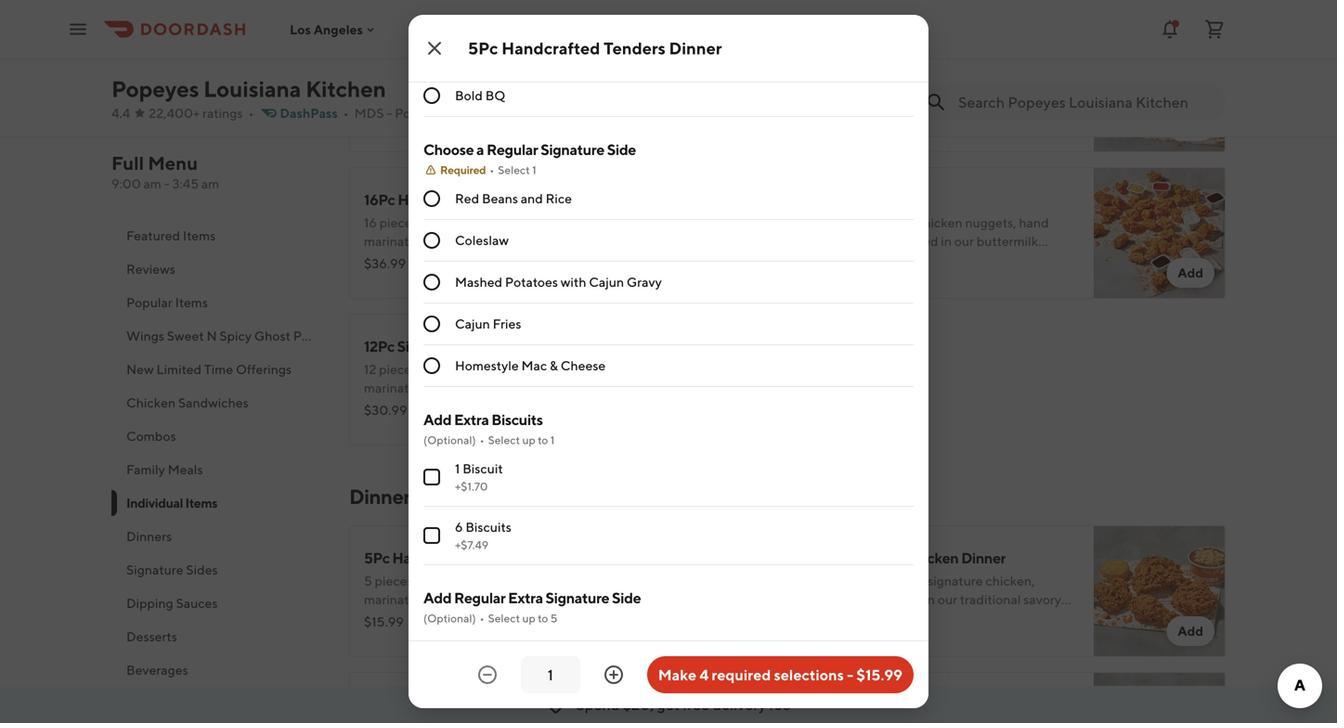 Task type: locate. For each thing, give the bounding box(es) containing it.
2 up from the top
[[523, 612, 536, 625]]

add button
[[1167, 111, 1215, 141], [1167, 258, 1215, 288], [1167, 617, 1215, 647]]

select left 5
[[488, 612, 520, 625]]

bite inside the 12 juicy bite sized chicken nuggets, hand battered and breaded in our buttermilk coating and fried until golden brown. includes dipping sauce.
[[855, 68, 878, 84]]

limited
[[156, 362, 202, 377]]

wings sweet n spicy ghost pepper button
[[111, 320, 337, 353]]

12pc for 12pc signature chicken
[[364, 338, 395, 355]]

get
[[657, 696, 680, 714]]

our inside 36 juicy bite sized chicken nuggets, hand battered and breaded in our buttermilk coating and fried until golden brown. includes dipping sauce.
[[955, 234, 975, 249]]

0 vertical spatial brown.
[[985, 105, 1026, 121]]

juicy inside 36 juicy bite sized chicken nuggets, hand battered and breaded in our buttermilk coating and fried until golden brown. includes dipping sauce.
[[828, 215, 856, 230]]

handcrafted up bold bq option
[[397, 44, 480, 62]]

1 inside choose a regular signature side group
[[532, 164, 537, 177]]

side inside add regular extra signature side (optional) • select up to 5
[[612, 590, 641, 607]]

5
[[551, 612, 558, 625]]

dinners left +$1.70
[[349, 485, 419, 509]]

add regular extra signature side (optional) • select up to 5
[[424, 590, 641, 625]]

regular
[[487, 141, 538, 158], [454, 590, 506, 607]]

chicken for 3pc signature chicken dinner
[[458, 696, 513, 714]]

4.4
[[111, 105, 130, 121]]

hand inside 36 juicy bite sized chicken nuggets, hand battered and breaded in our buttermilk coating and fried until golden brown. includes dipping sauce.
[[1020, 215, 1050, 230]]

• inside add regular extra signature side (optional) • select up to 5
[[480, 612, 485, 625]]

1 horizontal spatial spicy
[[810, 696, 846, 714]]

0 vertical spatial kitchen
[[306, 76, 386, 102]]

sandwich
[[906, 696, 969, 714]]

1 beans from the top
[[482, 191, 518, 206]]

1 $30.99 from the top
[[364, 109, 407, 125]]

kitchen up mds
[[306, 76, 386, 102]]

Mashed Potatoes with Cajun Gravy radio
[[424, 274, 440, 291]]

1 battered from the top
[[810, 87, 862, 102]]

1 am from the left
[[143, 176, 162, 191]]

0 vertical spatial rice
[[546, 191, 572, 206]]

1 vertical spatial hand
[[1020, 215, 1050, 230]]

fried right $19.99
[[882, 252, 910, 268]]

up left 5
[[523, 612, 536, 625]]

handcrafted down 6
[[392, 550, 475, 567]]

-
[[387, 105, 392, 121], [164, 176, 170, 191], [848, 667, 854, 684]]

signature inside 'button'
[[126, 563, 184, 578]]

2 until from the top
[[912, 252, 939, 268]]

brown. inside 36 juicy bite sized chicken nuggets, hand battered and breaded in our buttermilk coating and fried until golden brown. includes dipping sauce.
[[985, 252, 1026, 268]]

mds
[[355, 105, 384, 121]]

1 vertical spatial golden
[[942, 252, 983, 268]]

offerings
[[236, 362, 292, 377]]

our for 12 juicy bite sized chicken nuggets, hand battered and breaded in our buttermilk coating and fried until golden brown. includes dipping sauce.
[[955, 87, 975, 102]]

- inside make 4 required selections - $15.99 button
[[848, 667, 854, 684]]

0 horizontal spatial 5pc
[[364, 550, 390, 567]]

dipping down 36
[[810, 271, 855, 286]]

dipping down 12 at the right of page
[[810, 124, 855, 139]]

1 vertical spatial nuggets,
[[966, 215, 1017, 230]]

dipping sauces
[[126, 596, 218, 611]]

red
[[455, 191, 480, 206], [455, 640, 480, 655]]

kitchen up choose a regular signature side
[[507, 105, 553, 121]]

36pc nuggets image
[[1095, 167, 1226, 299]]

golden inside 36 juicy bite sized chicken nuggets, hand battered and breaded in our buttermilk coating and fried until golden brown. includes dipping sauce.
[[942, 252, 983, 268]]

coating inside 36 juicy bite sized chicken nuggets, hand battered and breaded in our buttermilk coating and fried until golden brown. includes dipping sauce.
[[810, 252, 855, 268]]

chicken for 4pc signature chicken dinner
[[905, 550, 959, 567]]

sized right 12 at the right of page
[[881, 68, 911, 84]]

- left 3:45
[[164, 176, 170, 191]]

red down required
[[455, 191, 480, 206]]

1 vertical spatial extra
[[508, 590, 543, 607]]

juicy
[[825, 68, 853, 84], [828, 215, 856, 230]]

select
[[498, 164, 530, 177], [488, 434, 520, 447], [488, 612, 520, 625]]

add button for 36 juicy bite sized chicken nuggets, hand battered and breaded in our buttermilk coating and fried until golden brown. includes dipping sauce.
[[1167, 258, 1215, 288]]

1 vertical spatial items
[[175, 295, 208, 310]]

1 vertical spatial brown.
[[985, 252, 1026, 268]]

2 horizontal spatial 1
[[551, 434, 555, 447]]

handcrafted down required
[[398, 191, 481, 209]]

&
[[550, 358, 558, 374]]

1 vertical spatial cajun
[[455, 316, 490, 332]]

0 horizontal spatial am
[[143, 176, 162, 191]]

group
[[424, 0, 914, 117]]

1 buttermilk from the top
[[977, 87, 1039, 102]]

1 vertical spatial biscuits
[[466, 520, 512, 535]]

0 vertical spatial includes
[[1028, 105, 1079, 121]]

fried
[[882, 105, 910, 121], [882, 252, 910, 268]]

tenders for $36.99
[[484, 191, 536, 209]]

reviews button
[[111, 253, 327, 286]]

spicy right n in the top of the page
[[220, 328, 252, 344]]

1 red beans and rice from the top
[[455, 191, 572, 206]]

items up reviews button
[[183, 228, 216, 243]]

kitchen
[[306, 76, 386, 102], [507, 105, 553, 121]]

Item Search search field
[[959, 92, 1212, 112]]

extra down the "6 biscuits +$7.49"
[[508, 590, 543, 607]]

2 in from the top
[[942, 234, 952, 249]]

coating down 36
[[810, 252, 855, 268]]

juicy right 12 at the right of page
[[825, 68, 853, 84]]

louisiana down the bold bq at the left top of page
[[448, 105, 504, 121]]

1 vertical spatial buttermilk
[[977, 234, 1039, 249]]

brown. inside the 12 juicy bite sized chicken nuggets, hand battered and breaded in our buttermilk coating and fried until golden brown. includes dipping sauce.
[[985, 105, 1026, 121]]

0 vertical spatial nuggets,
[[963, 68, 1014, 84]]

1 inside 1 biscuit +$1.70
[[455, 461, 460, 477]]

12pc down the los angeles popup button
[[364, 44, 395, 62]]

combos button
[[111, 420, 327, 453]]

dipping inside the 12 juicy bite sized chicken nuggets, hand battered and breaded in our buttermilk coating and fried until golden brown. includes dipping sauce.
[[810, 124, 855, 139]]

sauce. inside 36 juicy bite sized chicken nuggets, hand battered and breaded in our buttermilk coating and fried until golden brown. includes dipping sauce.
[[858, 271, 895, 286]]

juicy for 12
[[825, 68, 853, 84]]

biscuits down homestyle mac & cheese
[[492, 411, 543, 429]]

1 horizontal spatial 5pc
[[468, 38, 498, 58]]

1 down choose a regular signature side
[[532, 164, 537, 177]]

rice down choose a regular signature side
[[546, 191, 572, 206]]

until for $19.99
[[912, 252, 939, 268]]

2 coating from the top
[[810, 252, 855, 268]]

$30.99 down 12pc signature chicken
[[364, 403, 407, 418]]

1 up from the top
[[523, 434, 536, 447]]

dinner for 4pc signature chicken dinner image
[[962, 550, 1006, 567]]

$15.99 inside button
[[857, 667, 903, 684]]

add extra biscuits (optional) • select up to 1
[[424, 411, 555, 447]]

dipping for $19.99
[[810, 271, 855, 286]]

1 until from the top
[[912, 105, 939, 121]]

1 vertical spatial add button
[[1167, 258, 1215, 288]]

battered for 12
[[810, 87, 862, 102]]

to left 5
[[538, 612, 549, 625]]

0 vertical spatial until
[[912, 105, 939, 121]]

beverages button
[[111, 654, 327, 688]]

items down "meals"
[[185, 496, 218, 511]]

0 vertical spatial side
[[607, 141, 636, 158]]

2 battered from the top
[[810, 234, 862, 249]]

tenders up add regular extra signature side (optional) • select up to 5
[[478, 550, 530, 567]]

side down mi at the left top of page
[[607, 141, 636, 158]]

$15.99 up spicy chicken sandwich dinner
[[857, 667, 903, 684]]

regular up the • select 1
[[487, 141, 538, 158]]

increase quantity by 1 image
[[603, 664, 625, 687]]

cajun
[[589, 275, 624, 290], [455, 316, 490, 332]]

0 vertical spatial louisiana
[[204, 76, 301, 102]]

• inside choose a regular signature side group
[[490, 164, 495, 177]]

chicken for 12pc signature chicken
[[464, 338, 518, 355]]

signature sides button
[[111, 554, 327, 587]]

1 vertical spatial rice
[[546, 640, 572, 655]]

12pc nuggets image
[[1095, 20, 1226, 152]]

red beans and rice down the • select 1
[[455, 191, 572, 206]]

1 brown. from the top
[[985, 105, 1026, 121]]

select up biscuit
[[488, 434, 520, 447]]

signature inside add regular extra signature side (optional) • select up to 5
[[546, 590, 610, 607]]

0 vertical spatial fried
[[882, 105, 910, 121]]

breaded inside the 12 juicy bite sized chicken nuggets, hand battered and breaded in our buttermilk coating and fried until golden brown. includes dipping sauce.
[[889, 87, 939, 102]]

handcrafted for $30.99
[[397, 44, 480, 62]]

bite inside 36 juicy bite sized chicken nuggets, hand battered and breaded in our buttermilk coating and fried until golden brown. includes dipping sauce.
[[858, 215, 881, 230]]

1 vertical spatial sauce.
[[858, 271, 895, 286]]

2 add button from the top
[[1167, 258, 1215, 288]]

2 rice from the top
[[546, 640, 572, 655]]

• up decrease quantity by 1 image
[[480, 612, 485, 625]]

golden for $19.99
[[942, 252, 983, 268]]

bite right 36
[[858, 215, 881, 230]]

brown.
[[985, 105, 1026, 121], [985, 252, 1026, 268]]

time
[[204, 362, 233, 377]]

items
[[183, 228, 216, 243], [175, 295, 208, 310], [185, 496, 218, 511]]

items for individual items
[[185, 496, 218, 511]]

2 beans from the top
[[482, 640, 518, 655]]

chicken for $19.99
[[917, 215, 963, 230]]

1 12pc from the top
[[364, 44, 395, 62]]

1 vertical spatial side
[[612, 590, 641, 607]]

signature right 3pc
[[392, 696, 456, 714]]

featured items
[[126, 228, 216, 243]]

buttermilk inside 36 juicy bite sized chicken nuggets, hand battered and breaded in our buttermilk coating and fried until golden brown. includes dipping sauce.
[[977, 234, 1039, 249]]

0 vertical spatial add button
[[1167, 111, 1215, 141]]

0 vertical spatial sized
[[881, 68, 911, 84]]

0 vertical spatial extra
[[454, 411, 489, 429]]

16pc
[[364, 191, 395, 209]]

mashed
[[455, 275, 503, 290]]

1 add button from the top
[[1167, 111, 1215, 141]]

0 horizontal spatial extra
[[454, 411, 489, 429]]

1 vertical spatial juicy
[[828, 215, 856, 230]]

• up biscuit
[[480, 434, 485, 447]]

0 vertical spatial up
[[523, 434, 536, 447]]

(optional) down +$7.49
[[424, 612, 476, 625]]

4pc
[[810, 550, 836, 567]]

6 biscuits +$7.49
[[455, 520, 512, 552]]

buffalo
[[495, 46, 539, 61]]

1 vertical spatial 5pc
[[364, 550, 390, 567]]

0 vertical spatial red
[[455, 191, 480, 206]]

battered inside 36 juicy bite sized chicken nuggets, hand battered and breaded in our buttermilk coating and fried until golden brown. includes dipping sauce.
[[810, 234, 862, 249]]

Red Beans and Rice radio
[[424, 190, 440, 207]]

red up decrease quantity by 1 image
[[455, 640, 480, 655]]

beans inside "add regular extra signature side" group
[[482, 640, 518, 655]]

items for popular items
[[175, 295, 208, 310]]

fried inside the 12 juicy bite sized chicken nuggets, hand battered and breaded in our buttermilk coating and fried until golden brown. includes dipping sauce.
[[882, 105, 910, 121]]

12pc right pepper
[[364, 338, 395, 355]]

0 horizontal spatial dinners
[[126, 529, 172, 544]]

12pc handcrafted tenders
[[364, 44, 535, 62]]

0 vertical spatial $15.99
[[364, 615, 404, 630]]

sized right 36
[[884, 215, 914, 230]]

2 fried from the top
[[882, 252, 910, 268]]

brown. for 12 juicy bite sized chicken nuggets, hand battered and breaded in our buttermilk coating and fried until golden brown. includes dipping sauce.
[[985, 105, 1026, 121]]

- inside full menu 9:00 am - 3:45 am
[[164, 176, 170, 191]]

2 vertical spatial items
[[185, 496, 218, 511]]

1 vertical spatial louisiana
[[448, 105, 504, 121]]

make 4 required selections - $15.99
[[659, 667, 903, 684]]

1 vertical spatial select
[[488, 434, 520, 447]]

decrease quantity by 1 image
[[476, 664, 499, 687]]

select down choose a regular signature side
[[498, 164, 530, 177]]

red beans and rice up decrease quantity by 1 image
[[455, 640, 572, 655]]

2 breaded from the top
[[889, 234, 939, 249]]

juicy for 36
[[828, 215, 856, 230]]

handcrafted for $15.99
[[392, 550, 475, 567]]

bite right 12 at the right of page
[[855, 68, 878, 84]]

2 (optional) from the top
[[424, 612, 476, 625]]

2 includes from the top
[[1028, 252, 1079, 268]]

select inside add extra biscuits (optional) • select up to 1
[[488, 434, 520, 447]]

2 our from the top
[[955, 234, 975, 249]]

delivery
[[713, 696, 767, 714]]

side up 'increase quantity by 1' icon
[[612, 590, 641, 607]]

• right required
[[490, 164, 495, 177]]

1 red from the top
[[455, 191, 480, 206]]

up down homestyle mac & cheese
[[523, 434, 536, 447]]

nuggets, inside 36 juicy bite sized chicken nuggets, hand battered and breaded in our buttermilk coating and fried until golden brown. includes dipping sauce.
[[966, 215, 1017, 230]]

0 horizontal spatial -
[[164, 176, 170, 191]]

5pc handcrafted tenders dinner inside dialog
[[468, 38, 722, 58]]

with
[[561, 275, 587, 290]]

signature down 2.6
[[541, 141, 605, 158]]

buttermilk
[[977, 87, 1039, 102], [977, 234, 1039, 249]]

- right selections
[[848, 667, 854, 684]]

•
[[249, 105, 254, 121], [344, 105, 349, 121], [561, 105, 566, 121], [490, 164, 495, 177], [480, 434, 485, 447], [480, 612, 485, 625]]

sauce. right $19.99
[[858, 271, 895, 286]]

in for $7.99
[[942, 87, 952, 102]]

beans up decrease quantity by 1 image
[[482, 640, 518, 655]]

fried right $7.99
[[882, 105, 910, 121]]

Current quantity is 1 number field
[[532, 665, 569, 686]]

full
[[111, 152, 144, 174]]

1 up +$1.70
[[455, 461, 460, 477]]

2 golden from the top
[[942, 252, 983, 268]]

chicken
[[914, 68, 960, 84], [917, 215, 963, 230]]

(optional) up biscuit
[[424, 434, 476, 447]]

0 vertical spatial battered
[[810, 87, 862, 102]]

sauce. right $7.99
[[858, 124, 895, 139]]

coating inside the 12 juicy bite sized chicken nuggets, hand battered and breaded in our buttermilk coating and fried until golden brown. includes dipping sauce.
[[810, 105, 855, 121]]

to
[[538, 434, 549, 447], [538, 612, 549, 625]]

in for $19.99
[[942, 234, 952, 249]]

2.6
[[574, 105, 592, 121]]

signature up "dipping"
[[126, 563, 184, 578]]

0 horizontal spatial spicy
[[220, 328, 252, 344]]

2 dipping from the top
[[810, 271, 855, 286]]

6
[[455, 520, 463, 535]]

popeyes
[[111, 76, 199, 102], [395, 105, 446, 121]]

1 vertical spatial 12pc
[[364, 338, 395, 355]]

5pc handcrafted tenders dinner up mi at the left top of page
[[468, 38, 722, 58]]

am
[[143, 176, 162, 191], [201, 176, 219, 191]]

to inside add regular extra signature side (optional) • select up to 5
[[538, 612, 549, 625]]

individual items
[[126, 496, 218, 511]]

breaded for $19.99
[[889, 234, 939, 249]]

and
[[864, 87, 887, 102], [857, 105, 880, 121], [521, 191, 543, 206], [864, 234, 887, 249], [857, 252, 880, 268], [521, 640, 543, 655]]

popeyes louisiana kitchen
[[111, 76, 386, 102]]

juicy right 36
[[828, 215, 856, 230]]

side
[[607, 141, 636, 158], [612, 590, 641, 607]]

nuggets, for 12 juicy bite sized chicken nuggets, hand battered and breaded in our buttermilk coating and fried until golden brown. includes dipping sauce.
[[963, 68, 1014, 84]]

$30.99 for handcrafted
[[364, 109, 407, 125]]

1 vertical spatial beans
[[482, 640, 518, 655]]

sized inside 36 juicy bite sized chicken nuggets, hand battered and breaded in our buttermilk coating and fried until golden brown. includes dipping sauce.
[[884, 215, 914, 230]]

1 vertical spatial regular
[[454, 590, 506, 607]]

sauces
[[176, 596, 218, 611]]

None checkbox
[[424, 469, 440, 486], [424, 528, 440, 544], [424, 469, 440, 486], [424, 528, 440, 544]]

0 vertical spatial biscuits
[[492, 411, 543, 429]]

dipping inside 36 juicy bite sized chicken nuggets, hand battered and breaded in our buttermilk coating and fried until golden brown. includes dipping sauce.
[[810, 271, 855, 286]]

0 vertical spatial our
[[955, 87, 975, 102]]

12pc for 12pc handcrafted tenders
[[364, 44, 395, 62]]

0 vertical spatial $30.99
[[364, 109, 407, 125]]

popular items
[[126, 295, 208, 310]]

0 vertical spatial chicken
[[914, 68, 960, 84]]

tenders down the • select 1
[[484, 191, 536, 209]]

includes inside the 12 juicy bite sized chicken nuggets, hand battered and breaded in our buttermilk coating and fried until golden brown. includes dipping sauce.
[[1028, 105, 1079, 121]]

Cajun Fries radio
[[424, 316, 440, 333]]

extra inside add extra biscuits (optional) • select up to 1
[[454, 411, 489, 429]]

until for $7.99
[[912, 105, 939, 121]]

Bayou Buffalo radio
[[424, 46, 440, 62]]

battered inside the 12 juicy bite sized chicken nuggets, hand battered and breaded in our buttermilk coating and fried until golden brown. includes dipping sauce.
[[810, 87, 862, 102]]

36
[[810, 215, 826, 230]]

bite for $7.99
[[855, 68, 878, 84]]

biscuits up +$7.49
[[466, 520, 512, 535]]

$15.99 up 3pc
[[364, 615, 404, 630]]

1 dipping from the top
[[810, 124, 855, 139]]

0 horizontal spatial 1
[[455, 461, 460, 477]]

fried for $19.99
[[882, 252, 910, 268]]

brown. for 36 juicy bite sized chicken nuggets, hand battered and breaded in our buttermilk coating and fried until golden brown. includes dipping sauce.
[[985, 252, 1026, 268]]

louisiana up ratings at the left top of the page
[[204, 76, 301, 102]]

1 vertical spatial coating
[[810, 252, 855, 268]]

signature right 4pc
[[838, 550, 902, 567]]

buttermilk for 36 juicy bite sized chicken nuggets, hand battered and breaded in our buttermilk coating and fried until golden brown. includes dipping sauce.
[[977, 234, 1039, 249]]

our inside the 12 juicy bite sized chicken nuggets, hand battered and breaded in our buttermilk coating and fried until golden brown. includes dipping sauce.
[[955, 87, 975, 102]]

coating for $7.99
[[810, 105, 855, 121]]

popeyes up the 22,400+
[[111, 76, 199, 102]]

sauce.
[[858, 124, 895, 139], [858, 271, 895, 286]]

includes
[[1028, 105, 1079, 121], [1028, 252, 1079, 268]]

juicy inside the 12 juicy bite sized chicken nuggets, hand battered and breaded in our buttermilk coating and fried until golden brown. includes dipping sauce.
[[825, 68, 853, 84]]

1 vertical spatial dipping
[[810, 271, 855, 286]]

regular inside add regular extra signature side (optional) • select up to 5
[[454, 590, 506, 607]]

2 brown. from the top
[[985, 252, 1026, 268]]

1 golden from the top
[[942, 105, 983, 121]]

0 vertical spatial breaded
[[889, 87, 939, 102]]

make 4 required selections - $15.99 button
[[647, 657, 914, 694]]

golden inside the 12 juicy bite sized chicken nuggets, hand battered and breaded in our buttermilk coating and fried until golden brown. includes dipping sauce.
[[942, 105, 983, 121]]

1 vertical spatial our
[[955, 234, 975, 249]]

coating
[[810, 105, 855, 121], [810, 252, 855, 268]]

select inside choose a regular signature side group
[[498, 164, 530, 177]]

to down mac
[[538, 434, 549, 447]]

golden for $7.99
[[942, 105, 983, 121]]

bite
[[855, 68, 878, 84], [858, 215, 881, 230]]

1 coating from the top
[[810, 105, 855, 121]]

0 vertical spatial coating
[[810, 105, 855, 121]]

desserts button
[[111, 621, 327, 654]]

2 vertical spatial 1
[[455, 461, 460, 477]]

extra up biscuit
[[454, 411, 489, 429]]

includes for 36 juicy bite sized chicken nuggets, hand battered and breaded in our buttermilk coating and fried until golden brown. includes dipping sauce.
[[1028, 252, 1079, 268]]

sized inside the 12 juicy bite sized chicken nuggets, hand battered and breaded in our buttermilk coating and fried until golden brown. includes dipping sauce.
[[881, 68, 911, 84]]

dinner for 5pc handcrafted tenders dinner image
[[533, 550, 577, 567]]

dinner for 3pc signature chicken dinner image
[[515, 696, 560, 714]]

includes for 12 juicy bite sized chicken nuggets, hand battered and breaded in our buttermilk coating and fried until golden brown. includes dipping sauce.
[[1028, 105, 1079, 121]]

close 5pc handcrafted tenders dinner image
[[424, 37, 446, 59]]

chicken for $7.99
[[914, 68, 960, 84]]

1 (optional) from the top
[[424, 434, 476, 447]]

items up sweet
[[175, 295, 208, 310]]

(optional) inside add extra biscuits (optional) • select up to 1
[[424, 434, 476, 447]]

rice down 5
[[546, 640, 572, 655]]

until
[[912, 105, 939, 121], [912, 252, 939, 268]]

1 horizontal spatial 1
[[532, 164, 537, 177]]

3 add button from the top
[[1167, 617, 1215, 647]]

regular down +$7.49
[[454, 590, 506, 607]]

required
[[440, 164, 486, 177]]

1 horizontal spatial am
[[201, 176, 219, 191]]

2 to from the top
[[538, 612, 549, 625]]

potatoes
[[505, 275, 558, 290]]

5pc
[[468, 38, 498, 58], [364, 550, 390, 567]]

2 horizontal spatial -
[[848, 667, 854, 684]]

hand inside the 12 juicy bite sized chicken nuggets, hand battered and breaded in our buttermilk coating and fried until golden brown. includes dipping sauce.
[[1017, 68, 1047, 84]]

1 vertical spatial up
[[523, 612, 536, 625]]

1 vertical spatial in
[[942, 234, 952, 249]]

2 sauce. from the top
[[858, 271, 895, 286]]

chicken inside the 12 juicy bite sized chicken nuggets, hand battered and breaded in our buttermilk coating and fried until golden brown. includes dipping sauce.
[[914, 68, 960, 84]]

add for the 12pc nuggets image on the right
[[1179, 118, 1204, 134]]

cajun left fries in the top left of the page
[[455, 316, 490, 332]]

1 down & in the left of the page
[[551, 434, 555, 447]]

spicy inside button
[[220, 328, 252, 344]]

battered up $19.99
[[810, 234, 862, 249]]

0 vertical spatial spicy
[[220, 328, 252, 344]]

0 vertical spatial red beans and rice
[[455, 191, 572, 206]]

5pc inside dialog
[[468, 38, 498, 58]]

2 buttermilk from the top
[[977, 234, 1039, 249]]

tenders up mi at the left top of page
[[604, 38, 666, 58]]

- right mds
[[387, 105, 392, 121]]

2 vertical spatial -
[[848, 667, 854, 684]]

1 in from the top
[[942, 87, 952, 102]]

signature
[[541, 141, 605, 158], [397, 338, 461, 355], [838, 550, 902, 567], [126, 563, 184, 578], [546, 590, 610, 607], [392, 696, 456, 714]]

cajun right with
[[589, 275, 624, 290]]

12pc signature chicken
[[364, 338, 518, 355]]

12 juicy bite sized chicken nuggets, hand battered and breaded in our buttermilk coating and fried until golden brown. includes dipping sauce.
[[810, 68, 1079, 139]]

buttermilk inside the 12 juicy bite sized chicken nuggets, hand battered and breaded in our buttermilk coating and fried until golden brown. includes dipping sauce.
[[977, 87, 1039, 102]]

0 vertical spatial hand
[[1017, 68, 1047, 84]]

2 $30.99 from the top
[[364, 403, 407, 418]]

in inside 36 juicy bite sized chicken nuggets, hand battered and breaded in our buttermilk coating and fried until golden brown. includes dipping sauce.
[[942, 234, 952, 249]]

1 biscuit +$1.70
[[455, 461, 503, 493]]

0 vertical spatial select
[[498, 164, 530, 177]]

until inside 36 juicy bite sized chicken nuggets, hand battered and breaded in our buttermilk coating and fried until golden brown. includes dipping sauce.
[[912, 252, 939, 268]]

2 12pc from the top
[[364, 338, 395, 355]]

5pc handcrafted tenders dinner
[[468, 38, 722, 58], [364, 550, 577, 567]]

1 vertical spatial sized
[[884, 215, 914, 230]]

3pc signature chicken dinner image
[[649, 673, 780, 724]]

12pc
[[364, 44, 395, 62], [364, 338, 395, 355]]

0 vertical spatial 5pc
[[468, 38, 498, 58]]

22,400+
[[149, 105, 200, 121]]

0 vertical spatial golden
[[942, 105, 983, 121]]

1 horizontal spatial extra
[[508, 590, 543, 607]]

mi
[[594, 105, 609, 121]]

and inside choose a regular signature side group
[[521, 191, 543, 206]]

1 vertical spatial chicken
[[917, 215, 963, 230]]

chicken inside 36 juicy bite sized chicken nuggets, hand battered and breaded in our buttermilk coating and fried until golden brown. includes dipping sauce.
[[917, 215, 963, 230]]

extra inside add regular extra signature side (optional) • select up to 5
[[508, 590, 543, 607]]

nuggets, for 36 juicy bite sized chicken nuggets, hand battered and breaded in our buttermilk coating and fried until golden brown. includes dipping sauce.
[[966, 215, 1017, 230]]

beans down the • select 1
[[482, 191, 518, 206]]

1 vertical spatial dinners
[[126, 529, 172, 544]]

1 sauce. from the top
[[858, 124, 895, 139]]

2 vertical spatial add button
[[1167, 617, 1215, 647]]

1 fried from the top
[[882, 105, 910, 121]]

0 horizontal spatial popeyes
[[111, 76, 199, 102]]

hand
[[1017, 68, 1047, 84], [1020, 215, 1050, 230]]

fried inside 36 juicy bite sized chicken nuggets, hand battered and breaded in our buttermilk coating and fried until golden brown. includes dipping sauce.
[[882, 252, 910, 268]]

$30.99
[[364, 109, 407, 125], [364, 403, 407, 418]]

spicy down selections
[[810, 696, 846, 714]]

individual
[[126, 496, 183, 511]]

1 vertical spatial includes
[[1028, 252, 1079, 268]]

popeyes down bold bq option
[[395, 105, 446, 121]]

1 includes from the top
[[1028, 105, 1079, 121]]

1 vertical spatial to
[[538, 612, 549, 625]]

coating down 12 at the right of page
[[810, 105, 855, 121]]

sauce. inside the 12 juicy bite sized chicken nuggets, hand battered and breaded in our buttermilk coating and fried until golden brown. includes dipping sauce.
[[858, 124, 895, 139]]

1 horizontal spatial kitchen
[[507, 105, 553, 121]]

breaded inside 36 juicy bite sized chicken nuggets, hand battered and breaded in our buttermilk coating and fried until golden brown. includes dipping sauce.
[[889, 234, 939, 249]]

0 horizontal spatial kitchen
[[306, 76, 386, 102]]

1 vertical spatial until
[[912, 252, 939, 268]]

1 vertical spatial $30.99
[[364, 403, 407, 418]]

in inside the 12 juicy bite sized chicken nuggets, hand battered and breaded in our buttermilk coating and fried until golden brown. includes dipping sauce.
[[942, 87, 952, 102]]

1 vertical spatial red
[[455, 640, 480, 655]]

dashpass
[[280, 105, 338, 121]]

tenders up bq in the top left of the page
[[483, 44, 535, 62]]

2 vertical spatial select
[[488, 612, 520, 625]]

buttermilk for 12 juicy bite sized chicken nuggets, hand battered and breaded in our buttermilk coating and fried until golden brown. includes dipping sauce.
[[977, 87, 1039, 102]]

1 vertical spatial kitchen
[[507, 105, 553, 121]]

sized for $7.99
[[881, 68, 911, 84]]

0 vertical spatial cajun
[[589, 275, 624, 290]]

signature up 5
[[546, 590, 610, 607]]

$30.99 right dashpass •
[[364, 109, 407, 125]]

5pc handcrafted tenders dinner down 6
[[364, 550, 577, 567]]

until inside the 12 juicy bite sized chicken nuggets, hand battered and breaded in our buttermilk coating and fried until golden brown. includes dipping sauce.
[[912, 105, 939, 121]]

battered up $7.99
[[810, 87, 862, 102]]

0 vertical spatial items
[[183, 228, 216, 243]]

1 breaded from the top
[[889, 87, 939, 102]]

includes inside 36 juicy bite sized chicken nuggets, hand battered and breaded in our buttermilk coating and fried until golden brown. includes dipping sauce.
[[1028, 252, 1079, 268]]

handcrafted up 2.6
[[502, 38, 601, 58]]

2 red from the top
[[455, 640, 480, 655]]

2 red beans and rice from the top
[[455, 640, 572, 655]]

1 vertical spatial (optional)
[[424, 612, 476, 625]]

0 items, open order cart image
[[1204, 18, 1226, 40]]

12pc handcrafted tenders image
[[649, 20, 780, 152]]

dinners down individual
[[126, 529, 172, 544]]

fee
[[770, 696, 791, 714]]

1 our from the top
[[955, 87, 975, 102]]

am right 3:45
[[201, 176, 219, 191]]

nuggets, inside the 12 juicy bite sized chicken nuggets, hand battered and breaded in our buttermilk coating and fried until golden brown. includes dipping sauce.
[[963, 68, 1014, 84]]

wings
[[126, 328, 164, 344]]

1 horizontal spatial -
[[387, 105, 392, 121]]

1 vertical spatial popeyes
[[395, 105, 446, 121]]

1 to from the top
[[538, 434, 549, 447]]

1 horizontal spatial dinners
[[349, 485, 419, 509]]

am right 9:00
[[143, 176, 162, 191]]

1 rice from the top
[[546, 191, 572, 206]]

1 vertical spatial battered
[[810, 234, 862, 249]]

0 vertical spatial dipping
[[810, 124, 855, 139]]



Task type: vqa. For each thing, say whether or not it's contained in the screenshot.
rightmost Popeyes
yes



Task type: describe. For each thing, give the bounding box(es) containing it.
hand for 12 juicy bite sized chicken nuggets, hand battered and breaded in our buttermilk coating and fried until golden brown. includes dipping sauce.
[[1017, 68, 1047, 84]]

• left 2.6
[[561, 105, 566, 121]]

side for add regular extra signature side (optional) • select up to 5
[[612, 590, 641, 607]]

red inside choose a regular signature side group
[[455, 191, 480, 206]]

1 horizontal spatial cajun
[[589, 275, 624, 290]]

a
[[477, 141, 484, 158]]

spicy chicken sandwich dinner image
[[1095, 673, 1226, 724]]

add for the 36pc nuggets image
[[1179, 265, 1204, 281]]

family meals button
[[111, 453, 327, 487]]

chicken sandwiches
[[126, 395, 249, 411]]

5pc handcrafted tenders dinner image
[[649, 526, 780, 658]]

new limited time offerings
[[126, 362, 292, 377]]

up inside add regular extra signature side (optional) • select up to 5
[[523, 612, 536, 625]]

0 vertical spatial popeyes
[[111, 76, 199, 102]]

red beans and rice inside "add regular extra signature side" group
[[455, 640, 572, 655]]

tenders for $15.99
[[478, 550, 530, 567]]

menu
[[148, 152, 198, 174]]

family
[[126, 462, 165, 478]]

wings sweet n spicy ghost pepper
[[126, 328, 337, 344]]

+$7.49
[[455, 539, 489, 552]]

cocktail
[[455, 4, 505, 20]]

dinner for spicy chicken sandwich dinner 'image'
[[972, 696, 1016, 714]]

0 horizontal spatial louisiana
[[204, 76, 301, 102]]

dinners button
[[111, 520, 327, 554]]

0 horizontal spatial cajun
[[455, 316, 490, 332]]

make
[[659, 667, 697, 684]]

add button for 12 juicy bite sized chicken nuggets, hand battered and breaded in our buttermilk coating and fried until golden brown. includes dipping sauce.
[[1167, 111, 1215, 141]]

1 inside add extra biscuits (optional) • select up to 1
[[551, 434, 555, 447]]

3pc
[[364, 696, 389, 714]]

los angeles
[[290, 22, 363, 37]]

12pc signature chicken image
[[649, 314, 780, 446]]

free
[[683, 696, 710, 714]]

full menu 9:00 am - 3:45 am
[[111, 152, 219, 191]]

handcrafted inside dialog
[[502, 38, 601, 58]]

n
[[207, 328, 217, 344]]

• inside add extra biscuits (optional) • select up to 1
[[480, 434, 485, 447]]

$19.99
[[810, 256, 850, 271]]

coating for $19.99
[[810, 252, 855, 268]]

tenders inside dialog
[[604, 38, 666, 58]]

to inside add extra biscuits (optional) • select up to 1
[[538, 434, 549, 447]]

1 horizontal spatial louisiana
[[448, 105, 504, 121]]

rice inside choose a regular signature side group
[[546, 191, 572, 206]]

chicken inside button
[[126, 395, 176, 411]]

12
[[810, 68, 823, 84]]

bold
[[455, 88, 483, 103]]

dashpass •
[[280, 105, 349, 121]]

signature sides
[[126, 563, 218, 578]]

0 horizontal spatial $15.99
[[364, 615, 404, 630]]

cajun fries
[[455, 316, 522, 332]]

open menu image
[[67, 18, 89, 40]]

and inside "add regular extra signature side" group
[[521, 640, 543, 655]]

reviews
[[126, 262, 175, 277]]

• down "popeyes louisiana kitchen"
[[249, 105, 254, 121]]

fried for $7.99
[[882, 105, 910, 121]]

breaded for $7.99
[[889, 87, 939, 102]]

choose a regular signature side
[[424, 141, 636, 158]]

items for featured items
[[183, 228, 216, 243]]

sandwiches
[[178, 395, 249, 411]]

angeles
[[314, 22, 363, 37]]

bayou
[[455, 46, 493, 61]]

4
[[700, 667, 709, 684]]

new
[[126, 362, 154, 377]]

$30.99 for signature
[[364, 403, 407, 418]]

beverages
[[126, 663, 188, 678]]

side for choose a regular signature side
[[607, 141, 636, 158]]

up inside add extra biscuits (optional) • select up to 1
[[523, 434, 536, 447]]

add for 4pc signature chicken dinner image
[[1179, 624, 1204, 639]]

Homestyle Mac & Cheese radio
[[424, 358, 440, 374]]

ratings
[[203, 105, 243, 121]]

5pc handcrafted tenders dinner dialog
[[409, 0, 929, 724]]

bite for $19.99
[[858, 215, 881, 230]]

mac
[[522, 358, 547, 374]]

$20,
[[623, 696, 654, 714]]

red beans and rice inside choose a regular signature side group
[[455, 191, 572, 206]]

combos
[[126, 429, 176, 444]]

new limited time offerings button
[[111, 353, 327, 387]]

Bold BQ radio
[[424, 87, 440, 104]]

red inside "add regular extra signature side" group
[[455, 640, 480, 655]]

add regular extra signature side group
[[424, 588, 914, 724]]

required
[[712, 667, 771, 684]]

1 horizontal spatial popeyes
[[395, 105, 446, 121]]

dipping
[[126, 596, 173, 611]]

- for full
[[164, 176, 170, 191]]

sauce. for $7.99
[[858, 124, 895, 139]]

our for 36 juicy bite sized chicken nuggets, hand battered and breaded in our buttermilk coating and fried until golden brown. includes dipping sauce.
[[955, 234, 975, 249]]

add inside add extra biscuits (optional) • select up to 1
[[424, 411, 452, 429]]

(optional) inside add regular extra signature side (optional) • select up to 5
[[424, 612, 476, 625]]

sides
[[186, 563, 218, 578]]

22,400+ ratings •
[[149, 105, 254, 121]]

beans inside choose a regular signature side group
[[482, 191, 518, 206]]

dinners inside button
[[126, 529, 172, 544]]

+$1.70
[[455, 480, 488, 493]]

dipping sauces button
[[111, 587, 327, 621]]

• select 1
[[490, 164, 537, 177]]

dinner inside 5pc handcrafted tenders dinner dialog
[[669, 38, 722, 58]]

notification bell image
[[1160, 18, 1182, 40]]

4pc signature chicken dinner image
[[1095, 526, 1226, 658]]

bq
[[486, 88, 506, 103]]

0 vertical spatial -
[[387, 105, 392, 121]]

bold bq
[[455, 88, 506, 103]]

4pc signature chicken dinner
[[810, 550, 1006, 567]]

add extra biscuits group
[[424, 410, 914, 566]]

8pc nuggets image
[[649, 0, 780, 6]]

hand for 36 juicy bite sized chicken nuggets, hand battered and breaded in our buttermilk coating and fried until golden brown. includes dipping sauce.
[[1020, 215, 1050, 230]]

choose a regular signature side group
[[424, 139, 914, 387]]

homestyle
[[455, 358, 519, 374]]

tenders for $30.99
[[483, 44, 535, 62]]

featured
[[126, 228, 180, 243]]

featured items button
[[111, 219, 327, 253]]

popular items button
[[111, 286, 327, 320]]

$36.99
[[364, 256, 406, 271]]

choose
[[424, 141, 474, 158]]

spend $20, get free delivery fee
[[576, 696, 791, 714]]

meals
[[168, 462, 203, 478]]

homestyle mac & cheese
[[455, 358, 606, 374]]

2 am from the left
[[201, 176, 219, 191]]

0 vertical spatial dinners
[[349, 485, 419, 509]]

bayou buffalo
[[455, 46, 539, 61]]

biscuits inside add extra biscuits (optional) • select up to 1
[[492, 411, 543, 429]]

biscuits inside the "6 biscuits +$7.49"
[[466, 520, 512, 535]]

chicken sandwiches button
[[111, 387, 327, 420]]

0 vertical spatial regular
[[487, 141, 538, 158]]

group containing cocktail
[[424, 0, 914, 117]]

select inside add regular extra signature side (optional) • select up to 5
[[488, 612, 520, 625]]

sized for $19.99
[[884, 215, 914, 230]]

spend
[[576, 696, 620, 714]]

16pc handcrafted tenders image
[[649, 167, 780, 299]]

selections
[[774, 667, 845, 684]]

1 vertical spatial 5pc handcrafted tenders dinner
[[364, 550, 577, 567]]

- for make
[[848, 667, 854, 684]]

rice inside "add regular extra signature side" group
[[546, 640, 572, 655]]

signature up homestyle mac & cheese option
[[397, 338, 461, 355]]

handcrafted for $36.99
[[398, 191, 481, 209]]

mds - popeyes louisiana kitchen • 2.6 mi
[[355, 105, 609, 121]]

sauce. for $19.99
[[858, 271, 895, 286]]

3:45
[[172, 176, 199, 191]]

• left mds
[[344, 105, 349, 121]]

popular
[[126, 295, 173, 310]]

add inside add regular extra signature side (optional) • select up to 5
[[424, 590, 452, 607]]

pepper
[[293, 328, 337, 344]]

battered for 36
[[810, 234, 862, 249]]

spicy chicken sandwich dinner
[[810, 696, 1016, 714]]

sweet
[[167, 328, 204, 344]]

dipping for $7.99
[[810, 124, 855, 139]]

coleslaw
[[455, 233, 509, 248]]

$7.99
[[810, 109, 843, 125]]

Coleslaw radio
[[424, 232, 440, 249]]



